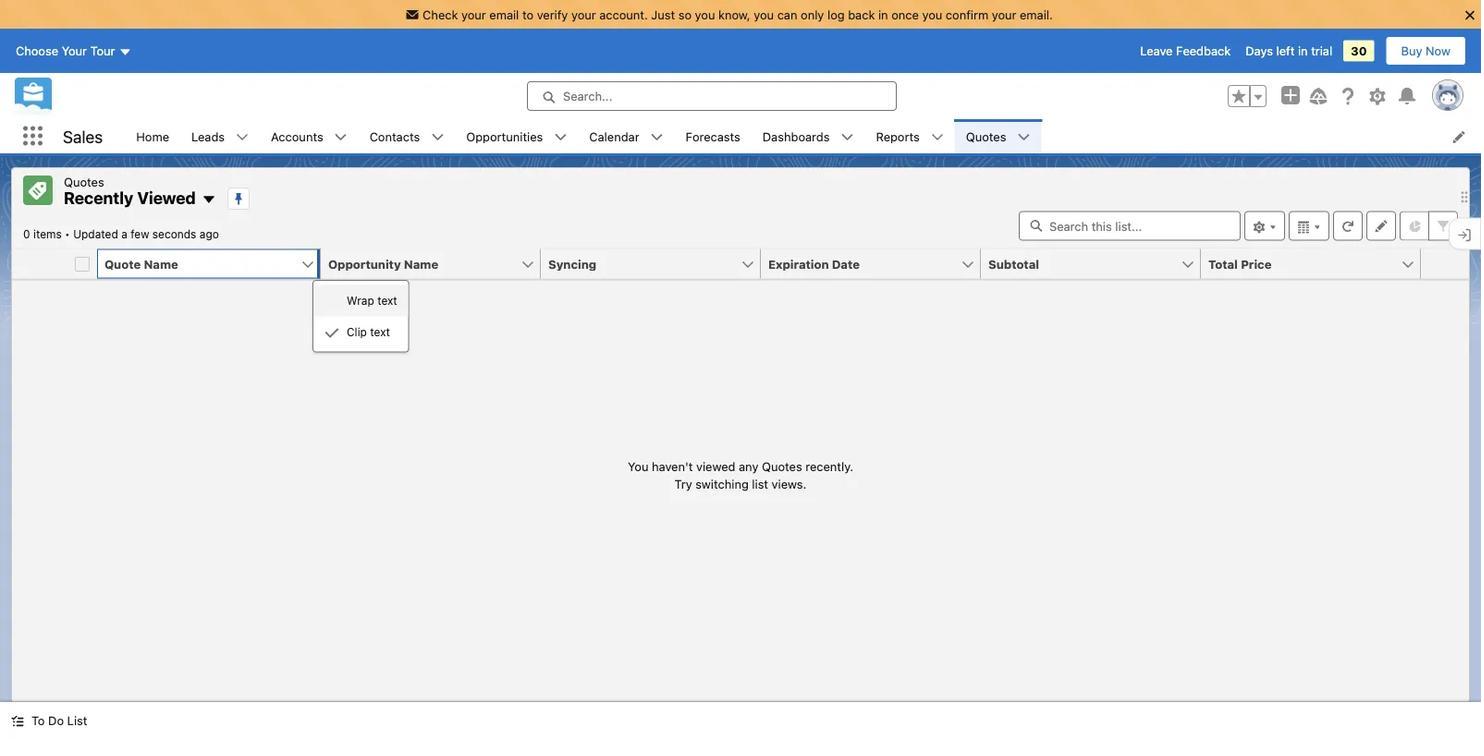 Task type: locate. For each thing, give the bounding box(es) containing it.
status containing you haven't viewed any quotes recently.
[[628, 458, 854, 494]]

just
[[652, 7, 675, 21]]

0
[[23, 228, 30, 241]]

you right once
[[923, 7, 943, 21]]

text inside 'wrap text' link
[[378, 294, 397, 307]]

to do list button
[[0, 703, 98, 740]]

calendar list item
[[578, 119, 675, 154]]

text default image for leads
[[236, 131, 249, 144]]

quote name element
[[97, 249, 409, 353]]

text
[[378, 294, 397, 307], [370, 326, 390, 339]]

accounts list item
[[260, 119, 359, 154]]

text default image inside to do list button
[[11, 715, 24, 728]]

text default image
[[335, 131, 347, 144], [651, 131, 664, 144], [201, 193, 216, 207], [325, 326, 339, 341]]

text for clip text
[[370, 326, 390, 339]]

item number image
[[12, 249, 68, 279]]

0 horizontal spatial you
[[695, 7, 715, 21]]

text default image for reports
[[931, 131, 944, 144]]

quotes inside you haven't viewed any quotes recently. try switching list views.
[[762, 459, 803, 473]]

left
[[1277, 44, 1295, 58]]

text default image right the "accounts"
[[335, 131, 347, 144]]

quote
[[105, 257, 141, 271]]

viewed
[[697, 459, 736, 473]]

sales
[[63, 126, 103, 146]]

text default image right calendar
[[651, 131, 664, 144]]

home link
[[125, 119, 180, 154]]

dashboards list item
[[752, 119, 865, 154]]

confirm
[[946, 7, 989, 21]]

wrap text link
[[314, 285, 409, 317]]

•
[[65, 228, 70, 241]]

recently viewed status
[[23, 228, 73, 241]]

total price element
[[1202, 249, 1433, 280]]

forecasts link
[[675, 119, 752, 154]]

text default image inside quotes list item
[[1018, 131, 1031, 144]]

1 name from the left
[[144, 257, 178, 271]]

text default image inside the calendar list item
[[651, 131, 664, 144]]

feedback
[[1177, 44, 1231, 58]]

to
[[523, 7, 534, 21]]

reports list item
[[865, 119, 955, 154]]

know,
[[719, 7, 751, 21]]

your
[[462, 7, 486, 21], [572, 7, 596, 21], [992, 7, 1017, 21]]

views.
[[772, 478, 807, 491]]

email.
[[1020, 7, 1053, 21]]

dashboards
[[763, 129, 830, 143]]

name right opportunity
[[404, 257, 439, 271]]

1 vertical spatial in
[[1299, 44, 1308, 58]]

1 vertical spatial quotes
[[64, 175, 104, 189]]

quotes
[[966, 129, 1007, 143], [64, 175, 104, 189], [762, 459, 803, 473]]

1 horizontal spatial name
[[404, 257, 439, 271]]

text default image inside opportunities list item
[[554, 131, 567, 144]]

0 vertical spatial in
[[879, 7, 889, 21]]

to
[[31, 715, 45, 728]]

0 horizontal spatial your
[[462, 7, 486, 21]]

text default image inside leads list item
[[236, 131, 249, 144]]

1 horizontal spatial quotes
[[762, 459, 803, 473]]

leave
[[1141, 44, 1173, 58]]

menu containing wrap text
[[314, 285, 409, 348]]

quotes up views.
[[762, 459, 803, 473]]

leave feedback
[[1141, 44, 1231, 58]]

quotes right reports list item
[[966, 129, 1007, 143]]

menu inside 'quote name' element
[[314, 285, 409, 348]]

accounts
[[271, 129, 323, 143]]

buy now
[[1402, 44, 1451, 58]]

0 vertical spatial text
[[378, 294, 397, 307]]

text default image inside contacts list item
[[431, 131, 444, 144]]

name for quote name
[[144, 257, 178, 271]]

your right verify
[[572, 7, 596, 21]]

list
[[125, 119, 1482, 154]]

2 horizontal spatial your
[[992, 7, 1017, 21]]

expiration date
[[769, 257, 860, 271]]

cell inside recently viewed|quotes|list view element
[[68, 249, 97, 280]]

dashboards link
[[752, 119, 841, 154]]

log
[[828, 7, 845, 21]]

text right wrap
[[378, 294, 397, 307]]

in right left
[[1299, 44, 1308, 58]]

recently viewed|quotes|list view element
[[11, 167, 1471, 703]]

so
[[679, 7, 692, 21]]

text default image for quotes
[[1018, 131, 1031, 144]]

1 your from the left
[[462, 7, 486, 21]]

name
[[144, 257, 178, 271], [404, 257, 439, 271]]

your left email
[[462, 7, 486, 21]]

quotes down the sales
[[64, 175, 104, 189]]

text default image inside accounts list item
[[335, 131, 347, 144]]

name down seconds
[[144, 257, 178, 271]]

search...
[[563, 89, 613, 103]]

2 horizontal spatial quotes
[[966, 129, 1007, 143]]

your left email.
[[992, 7, 1017, 21]]

you left can
[[754, 7, 774, 21]]

choose your tour button
[[15, 36, 133, 66]]

accounts link
[[260, 119, 335, 154]]

2 horizontal spatial you
[[923, 7, 943, 21]]

opportunities list item
[[455, 119, 578, 154]]

you haven't viewed any quotes recently. try switching list views.
[[628, 459, 854, 491]]

0 horizontal spatial name
[[144, 257, 178, 271]]

you
[[628, 459, 649, 473]]

2 vertical spatial quotes
[[762, 459, 803, 473]]

text default image
[[236, 131, 249, 144], [431, 131, 444, 144], [554, 131, 567, 144], [841, 131, 854, 144], [931, 131, 944, 144], [1018, 131, 1031, 144], [11, 715, 24, 728]]

recently viewed
[[64, 188, 196, 208]]

cell
[[68, 249, 97, 280]]

in right back
[[879, 7, 889, 21]]

date
[[832, 257, 860, 271]]

0 horizontal spatial quotes
[[64, 175, 104, 189]]

text inside clip text 'link'
[[370, 326, 390, 339]]

None search field
[[1019, 211, 1241, 241]]

expiration date button
[[761, 249, 961, 279]]

leave feedback link
[[1141, 44, 1231, 58]]

status
[[628, 458, 854, 494]]

2 you from the left
[[754, 7, 774, 21]]

2 name from the left
[[404, 257, 439, 271]]

text default image inside dashboards list item
[[841, 131, 854, 144]]

text default image for contacts
[[431, 131, 444, 144]]

check your email to verify your account. just so you know, you can only log back in once you confirm your email.
[[423, 7, 1053, 21]]

back
[[848, 7, 875, 21]]

few
[[131, 228, 149, 241]]

calendar link
[[578, 119, 651, 154]]

you
[[695, 7, 715, 21], [754, 7, 774, 21], [923, 7, 943, 21]]

quotes list item
[[955, 119, 1042, 154]]

buy
[[1402, 44, 1423, 58]]

1 horizontal spatial your
[[572, 7, 596, 21]]

wrap text
[[347, 294, 397, 307]]

menu
[[314, 285, 409, 348]]

2 your from the left
[[572, 7, 596, 21]]

a
[[121, 228, 127, 241]]

do
[[48, 715, 64, 728]]

list
[[752, 478, 769, 491]]

text default image inside reports list item
[[931, 131, 944, 144]]

text right clip
[[370, 326, 390, 339]]

days
[[1246, 44, 1274, 58]]

0 vertical spatial quotes
[[966, 129, 1007, 143]]

text default image for opportunities
[[554, 131, 567, 144]]

1 vertical spatial text
[[370, 326, 390, 339]]

3 you from the left
[[923, 7, 943, 21]]

text default image left clip
[[325, 326, 339, 341]]

1 horizontal spatial in
[[1299, 44, 1308, 58]]

group
[[1228, 85, 1267, 107]]

subtotal element
[[981, 249, 1213, 280]]

choose your tour
[[16, 44, 115, 58]]

you right so
[[695, 7, 715, 21]]

1 horizontal spatial you
[[754, 7, 774, 21]]

opportunities
[[466, 129, 543, 143]]

in
[[879, 7, 889, 21], [1299, 44, 1308, 58]]

quotes image
[[23, 176, 53, 205]]

subtotal
[[989, 257, 1040, 271]]



Task type: vqa. For each thing, say whether or not it's contained in the screenshot.
ago
yes



Task type: describe. For each thing, give the bounding box(es) containing it.
leads
[[191, 129, 225, 143]]

tour
[[90, 44, 115, 58]]

expiration
[[769, 257, 829, 271]]

price
[[1241, 257, 1272, 271]]

only
[[801, 7, 824, 21]]

list
[[67, 715, 87, 728]]

opportunity name button
[[321, 249, 521, 279]]

updated
[[73, 228, 118, 241]]

text default image for dashboards
[[841, 131, 854, 144]]

0 horizontal spatial in
[[879, 7, 889, 21]]

expiration date element
[[761, 249, 992, 280]]

your
[[62, 44, 87, 58]]

1 you from the left
[[695, 7, 715, 21]]

account.
[[600, 7, 648, 21]]

quotes link
[[955, 119, 1018, 154]]

contacts link
[[359, 119, 431, 154]]

buy now button
[[1386, 36, 1467, 66]]

text default image inside clip text 'link'
[[325, 326, 339, 341]]

opportunity name element
[[321, 249, 552, 280]]

seconds
[[152, 228, 196, 241]]

contacts
[[370, 129, 420, 143]]

item number element
[[12, 249, 68, 280]]

0 items • updated a few seconds ago
[[23, 228, 219, 241]]

30
[[1352, 44, 1368, 58]]

can
[[778, 7, 798, 21]]

recently
[[64, 188, 134, 208]]

text for wrap text
[[378, 294, 397, 307]]

forecasts
[[686, 129, 741, 143]]

total price button
[[1202, 249, 1401, 279]]

to do list
[[31, 715, 87, 728]]

once
[[892, 7, 919, 21]]

3 your from the left
[[992, 7, 1017, 21]]

check
[[423, 7, 458, 21]]

total price
[[1209, 257, 1272, 271]]

try
[[675, 478, 693, 491]]

syncing
[[548, 257, 597, 271]]

clip
[[347, 326, 367, 339]]

clip text link
[[314, 317, 409, 348]]

reports
[[876, 129, 920, 143]]

leads link
[[180, 119, 236, 154]]

quotes inside list item
[[966, 129, 1007, 143]]

syncing button
[[541, 249, 741, 279]]

quote name button
[[97, 249, 301, 279]]

ago
[[200, 228, 219, 241]]

subtotal button
[[981, 249, 1181, 279]]

Search Recently Viewed list view. search field
[[1019, 211, 1241, 241]]

total
[[1209, 257, 1238, 271]]

leads list item
[[180, 119, 260, 154]]

haven't
[[652, 459, 693, 473]]

opportunities link
[[455, 119, 554, 154]]

clip text
[[347, 326, 390, 339]]

viewed
[[137, 188, 196, 208]]

now
[[1426, 44, 1451, 58]]

any
[[739, 459, 759, 473]]

trial
[[1312, 44, 1333, 58]]

choose
[[16, 44, 58, 58]]

name for opportunity name
[[404, 257, 439, 271]]

contacts list item
[[359, 119, 455, 154]]

syncing element
[[541, 249, 772, 280]]

action element
[[1422, 249, 1470, 280]]

switching
[[696, 478, 749, 491]]

home
[[136, 129, 169, 143]]

days left in trial
[[1246, 44, 1333, 58]]

action image
[[1422, 249, 1470, 279]]

quote name
[[105, 257, 178, 271]]

opportunity name
[[328, 257, 439, 271]]

search... button
[[527, 81, 897, 111]]

calendar
[[589, 129, 640, 143]]

email
[[490, 7, 519, 21]]

none search field inside recently viewed|quotes|list view element
[[1019, 211, 1241, 241]]

text default image up the ago
[[201, 193, 216, 207]]

opportunity
[[328, 257, 401, 271]]

items
[[33, 228, 62, 241]]

recently.
[[806, 459, 854, 473]]

verify
[[537, 7, 568, 21]]

status inside recently viewed|quotes|list view element
[[628, 458, 854, 494]]

list containing home
[[125, 119, 1482, 154]]

reports link
[[865, 119, 931, 154]]



